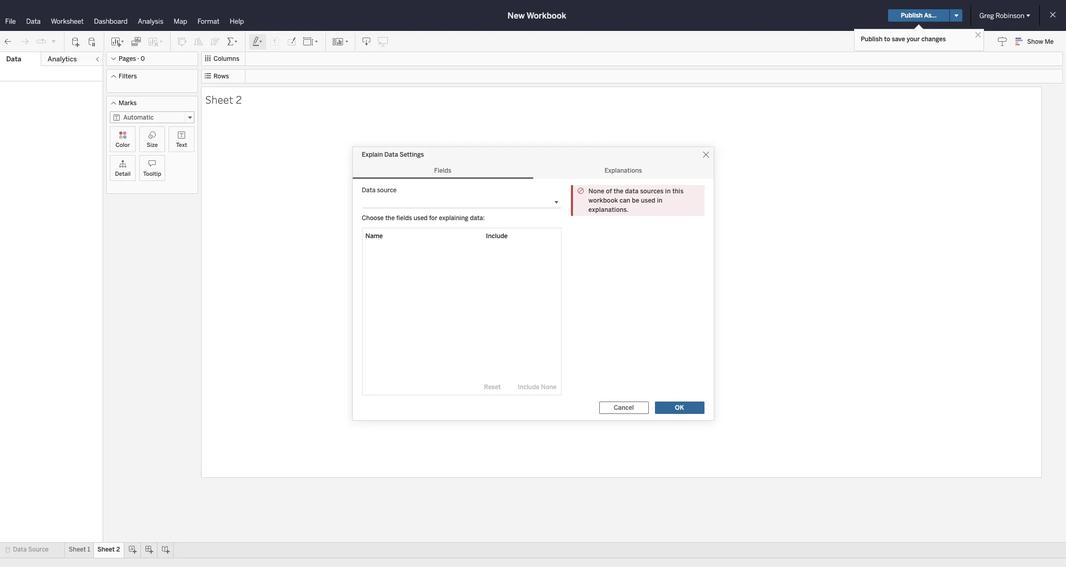 Task type: locate. For each thing, give the bounding box(es) containing it.
save
[[892, 36, 906, 43]]

2 down columns
[[236, 92, 242, 107]]

used left for
[[414, 215, 428, 222]]

0 horizontal spatial none
[[541, 384, 557, 391]]

sheet 2
[[205, 92, 242, 107], [97, 546, 120, 554]]

as...
[[925, 12, 937, 19]]

1 vertical spatial publish
[[861, 36, 883, 43]]

1
[[87, 546, 90, 554]]

map
[[174, 18, 187, 25]]

sheet right 1
[[97, 546, 115, 554]]

data
[[625, 188, 639, 195]]

data
[[26, 18, 41, 25], [6, 55, 21, 63], [385, 151, 398, 158], [362, 187, 376, 194], [13, 546, 27, 554]]

the left fields
[[385, 215, 395, 222]]

new workbook
[[508, 11, 567, 20]]

analysis
[[138, 18, 163, 25]]

format workbook image
[[286, 36, 297, 47]]

publish left to
[[861, 36, 883, 43]]

explanations
[[605, 167, 642, 174]]

1 vertical spatial include
[[518, 384, 540, 391]]

choose
[[362, 215, 384, 222]]

sheet 2 down rows
[[205, 92, 242, 107]]

greg
[[980, 12, 995, 19]]

the right of
[[614, 188, 624, 195]]

1 vertical spatial none
[[541, 384, 557, 391]]

0 horizontal spatial sheet 2
[[97, 546, 120, 554]]

include
[[486, 233, 508, 240], [518, 384, 540, 391]]

none
[[589, 188, 605, 195], [541, 384, 557, 391]]

sort descending image
[[210, 36, 220, 47]]

in down the sources
[[657, 197, 663, 204]]

data source
[[13, 546, 49, 554]]

error image
[[577, 187, 585, 195]]

1 horizontal spatial 2
[[236, 92, 242, 107]]

the inside "none of the data sources in this workbook can be used in explanations."
[[614, 188, 624, 195]]

0 vertical spatial include
[[486, 233, 508, 240]]

1 horizontal spatial the
[[614, 188, 624, 195]]

tooltip
[[143, 171, 161, 178]]

marks
[[119, 100, 137, 107]]

1 horizontal spatial none
[[589, 188, 605, 195]]

robinson
[[996, 12, 1025, 19]]

source
[[377, 187, 397, 194]]

1 horizontal spatial publish
[[901, 12, 923, 19]]

0 vertical spatial in
[[666, 188, 671, 195]]

show labels image
[[270, 36, 280, 47]]

0 vertical spatial used
[[641, 197, 656, 204]]

0 horizontal spatial used
[[414, 215, 428, 222]]

0 horizontal spatial include
[[486, 233, 508, 240]]

in left this
[[666, 188, 671, 195]]

sheet left 1
[[69, 546, 86, 554]]

1 horizontal spatial used
[[641, 197, 656, 204]]

2
[[236, 92, 242, 107], [116, 546, 120, 554]]

·
[[138, 55, 139, 62]]

include inside button
[[518, 384, 540, 391]]

1 horizontal spatial include
[[518, 384, 540, 391]]

reset
[[484, 384, 501, 391]]

greg robinson
[[980, 12, 1025, 19]]

0 horizontal spatial 2
[[116, 546, 120, 554]]

include for include none
[[518, 384, 540, 391]]

0 horizontal spatial in
[[657, 197, 663, 204]]

data guide image
[[998, 36, 1008, 46]]

close image
[[974, 30, 984, 40]]

sheet 1
[[69, 546, 90, 554]]

0 vertical spatial 2
[[236, 92, 242, 107]]

totals image
[[227, 36, 239, 47]]

me
[[1045, 38, 1054, 45]]

used down the sources
[[641, 197, 656, 204]]

new data source image
[[71, 36, 81, 47]]

columns
[[214, 55, 240, 62]]

2 right 1
[[116, 546, 120, 554]]

none inside "none of the data sources in this workbook can be used in explanations."
[[589, 188, 605, 195]]

format
[[198, 18, 220, 25]]

replay animation image
[[36, 36, 46, 47]]

sheet down rows
[[205, 92, 234, 107]]

filters
[[119, 73, 137, 80]]

explain
[[362, 151, 383, 158]]

fields
[[434, 167, 452, 174]]

cancel button
[[599, 402, 649, 414]]

choose the fields used for explaining data:
[[362, 215, 485, 222]]

publish to save your changes
[[861, 36, 946, 43]]

settings
[[400, 151, 424, 158]]

sheet 2 right 1
[[97, 546, 120, 554]]

undo image
[[3, 36, 13, 47]]

used
[[641, 197, 656, 204], [414, 215, 428, 222]]

0 vertical spatial the
[[614, 188, 624, 195]]

to use edit in desktop, save the workbook outside of personal space image
[[378, 36, 389, 47]]

1 horizontal spatial in
[[666, 188, 671, 195]]

publish inside button
[[901, 12, 923, 19]]

publish
[[901, 12, 923, 19], [861, 36, 883, 43]]

show/hide cards image
[[332, 36, 349, 47]]

the
[[614, 188, 624, 195], [385, 215, 395, 222]]

0 vertical spatial none
[[589, 188, 605, 195]]

fields
[[396, 215, 412, 222]]

can
[[620, 197, 631, 204]]

0 horizontal spatial the
[[385, 215, 395, 222]]

dashboard
[[94, 18, 128, 25]]

publish as... button
[[888, 9, 950, 22]]

in
[[666, 188, 671, 195], [657, 197, 663, 204]]

explain data settings dialog
[[353, 147, 714, 421]]

0 horizontal spatial publish
[[861, 36, 883, 43]]

1 horizontal spatial sheet 2
[[205, 92, 242, 107]]

data:
[[470, 215, 485, 222]]

highlight image
[[252, 36, 264, 47]]

publish left the as...
[[901, 12, 923, 19]]

0 vertical spatial publish
[[901, 12, 923, 19]]

sheet
[[205, 92, 234, 107], [69, 546, 86, 554], [97, 546, 115, 554]]



Task type: describe. For each thing, give the bounding box(es) containing it.
to
[[885, 36, 891, 43]]

1 vertical spatial in
[[657, 197, 663, 204]]

1 vertical spatial the
[[385, 215, 395, 222]]

data source
[[362, 187, 397, 194]]

none inside include none button
[[541, 384, 557, 391]]

changes
[[922, 36, 946, 43]]

data up replay animation image
[[26, 18, 41, 25]]

download image
[[362, 36, 372, 47]]

replay animation image
[[51, 38, 57, 44]]

sources
[[641, 188, 664, 195]]

sort ascending image
[[194, 36, 204, 47]]

redo image
[[20, 36, 30, 47]]

pause auto updates image
[[87, 36, 98, 47]]

file
[[5, 18, 16, 25]]

include none button
[[513, 381, 561, 394]]

include none
[[518, 384, 557, 391]]

1 vertical spatial used
[[414, 215, 428, 222]]

show me button
[[1011, 34, 1064, 50]]

0 horizontal spatial sheet
[[69, 546, 86, 554]]

clear sheet image
[[148, 36, 164, 47]]

color
[[116, 142, 130, 149]]

name
[[366, 233, 383, 240]]

analytics
[[48, 55, 77, 63]]

new worksheet image
[[110, 36, 125, 47]]

source
[[28, 546, 49, 554]]

workbook
[[589, 197, 618, 204]]

author control dialog tabs tab list
[[353, 163, 714, 179]]

1 vertical spatial sheet 2
[[97, 546, 120, 554]]

ok button
[[655, 402, 705, 414]]

0 vertical spatial sheet 2
[[205, 92, 242, 107]]

data left source in the bottom left of the page
[[13, 546, 27, 554]]

publish for publish to save your changes
[[861, 36, 883, 43]]

2 horizontal spatial sheet
[[205, 92, 234, 107]]

size
[[147, 142, 158, 149]]

ok
[[675, 405, 684, 412]]

new
[[508, 11, 525, 20]]

help
[[230, 18, 244, 25]]

your
[[907, 36, 920, 43]]

this
[[673, 188, 684, 195]]

0
[[141, 55, 145, 62]]

collapse image
[[94, 56, 101, 62]]

explaining
[[439, 215, 469, 222]]

pages
[[119, 55, 136, 62]]

worksheet
[[51, 18, 84, 25]]

data left source
[[362, 187, 376, 194]]

show
[[1028, 38, 1044, 45]]

be
[[632, 197, 640, 204]]

of
[[606, 188, 612, 195]]

swap rows and columns image
[[177, 36, 187, 47]]

duplicate image
[[131, 36, 141, 47]]

data right explain
[[385, 151, 398, 158]]

rows
[[214, 73, 229, 80]]

publish as...
[[901, 12, 937, 19]]

used inside "none of the data sources in this workbook can be used in explanations."
[[641, 197, 656, 204]]

show me
[[1028, 38, 1054, 45]]

1 vertical spatial 2
[[116, 546, 120, 554]]

cancel
[[614, 405, 634, 412]]

explanations.
[[589, 206, 629, 214]]

for
[[429, 215, 438, 222]]

text
[[176, 142, 187, 149]]

workbook
[[527, 11, 567, 20]]

include for include
[[486, 233, 508, 240]]

data down undo image
[[6, 55, 21, 63]]

publish for publish as...
[[901, 12, 923, 19]]

1 horizontal spatial sheet
[[97, 546, 115, 554]]

detail
[[115, 171, 131, 178]]

pages · 0
[[119, 55, 145, 62]]

fit image
[[303, 36, 319, 47]]

explain data settings
[[362, 151, 424, 158]]

none of the data sources in this workbook can be used in explanations.
[[589, 188, 684, 214]]

reset button
[[472, 381, 513, 394]]



Task type: vqa. For each thing, say whether or not it's contained in the screenshot.
Sheet 2
yes



